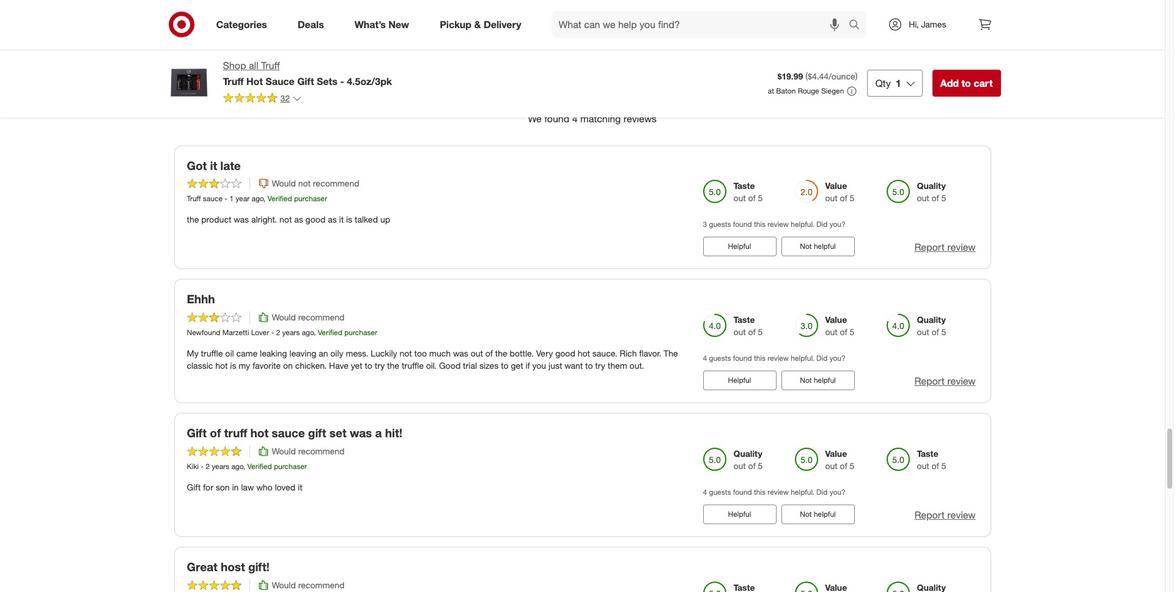 Task type: vqa. For each thing, say whether or not it's contained in the screenshot.
today in 2-day shipping get it by thu, dec 7 when you order by 12:00pm today
no



Task type: locate. For each thing, give the bounding box(es) containing it.
a left hit!
[[375, 426, 382, 440]]

helpful button for late
[[703, 237, 776, 257]]

What can we help you find? suggestions appear below search field
[[551, 11, 852, 38]]

0 vertical spatial helpful button
[[703, 237, 776, 257]]

0 vertical spatial you?
[[830, 220, 846, 229]]

- inside shop all truff truff hot sauce gift sets - 4.5oz/3pk
[[340, 75, 344, 87]]

you? for truff
[[830, 487, 846, 497]]

verified
[[910, 69, 943, 81], [268, 194, 292, 203], [318, 328, 342, 337], [247, 462, 272, 471]]

1 vertical spatial ago
[[302, 328, 314, 337]]

gift up kiki
[[187, 426, 207, 440]]

a
[[578, 20, 582, 29], [375, 426, 382, 440]]

0 horizontal spatial 2
[[206, 462, 210, 471]]

2 would recommend from the top
[[272, 446, 345, 456]]

1 vertical spatial taste
[[734, 314, 755, 325]]

2 horizontal spatial ,
[[314, 328, 316, 337]]

gift
[[297, 75, 314, 87], [187, 426, 207, 440], [187, 482, 201, 492]]

did
[[817, 220, 828, 229], [817, 354, 828, 363], [817, 487, 828, 497]]

was right set on the left of the page
[[350, 426, 372, 440]]

1 horizontal spatial truff
[[223, 75, 244, 87]]

2 vertical spatial purchaser
[[274, 462, 307, 471]]

found for got it late
[[733, 220, 752, 229]]

it right the loved
[[298, 482, 303, 492]]

lover
[[251, 328, 269, 337]]

recommend
[[313, 178, 359, 189], [298, 312, 345, 322], [298, 446, 345, 456], [298, 580, 345, 590]]

0 horizontal spatial ago
[[231, 462, 243, 471]]

delivery
[[484, 18, 521, 30]]

1 vertical spatial quality
[[917, 314, 946, 325]]

try
[[375, 360, 385, 371], [595, 360, 605, 371]]

3 this from the top
[[754, 487, 766, 497]]

2 vertical spatial not
[[800, 510, 812, 519]]

0 vertical spatial ,
[[264, 194, 266, 203]]

was inside my truffle oil came leaking leaving an oily mess. luckily not too much was out of the bottle. very good hot sauce. rich flavor. the classic hot is my favorite on chicken. have yet to try the truffle oil. good trial sizes to get if you just want to try them out.
[[453, 348, 468, 359]]

4.5oz/3pk
[[347, 75, 392, 87]]

, up the leaving
[[314, 328, 316, 337]]

1 vertical spatial hot
[[215, 360, 228, 371]]

good up want
[[555, 348, 575, 359]]

1 vertical spatial taste out of 5
[[734, 314, 763, 337]]

0 vertical spatial not helpful
[[800, 242, 836, 251]]

1 horizontal spatial sauce
[[272, 426, 305, 440]]

gift left for
[[187, 482, 201, 492]]

not left too
[[400, 348, 412, 359]]

3 would recommend from the top
[[272, 580, 345, 590]]

this for truff
[[754, 487, 766, 497]]

0 vertical spatial value out of 5
[[825, 181, 855, 203]]

taste
[[734, 181, 755, 191], [734, 314, 755, 325], [917, 448, 939, 459]]

, up gift for son in law who loved it
[[243, 462, 245, 471]]

1 horizontal spatial ,
[[264, 194, 266, 203]]

ago up the leaving
[[302, 328, 314, 337]]

1 would from the top
[[272, 178, 296, 189]]

add
[[941, 77, 959, 89]]

write a review button
[[552, 15, 613, 35]]

would
[[272, 178, 296, 189], [272, 312, 296, 322], [272, 446, 296, 456], [272, 580, 296, 590]]

1 vertical spatial you?
[[830, 354, 846, 363]]

0 vertical spatial report
[[915, 241, 945, 253]]

truff down shop
[[223, 75, 244, 87]]

2 vertical spatial did
[[817, 487, 828, 497]]

my
[[187, 348, 199, 359]]

0 vertical spatial ago
[[252, 194, 264, 203]]

sauce
[[203, 194, 223, 203], [272, 426, 305, 440]]

quality
[[917, 181, 946, 191], [917, 314, 946, 325], [734, 448, 763, 459]]

2 vertical spatial helpful
[[814, 510, 836, 519]]

3 report from the top
[[915, 509, 945, 521]]

would for ehhh
[[272, 312, 296, 322]]

to
[[962, 77, 971, 89], [365, 360, 372, 371], [501, 360, 509, 371], [585, 360, 593, 371]]

truff
[[261, 59, 280, 72], [223, 75, 244, 87], [187, 194, 201, 203]]

1 vertical spatial truffle
[[402, 360, 424, 371]]

1 right qty
[[896, 77, 901, 89]]

1 vertical spatial not
[[800, 376, 812, 385]]

report review button for truff
[[915, 508, 976, 522]]

pickup & delivery link
[[429, 11, 537, 38]]

is left my
[[230, 360, 236, 371]]

0 vertical spatial truffle
[[201, 348, 223, 359]]

much
[[429, 348, 451, 359]]

4 guests found this review helpful. did you?
[[703, 354, 846, 363], [703, 487, 846, 497]]

1 vertical spatial helpful button
[[703, 371, 776, 390]]

gift of truff hot sauce gift set was a hit!
[[187, 426, 402, 440]]

1 vertical spatial years
[[212, 462, 229, 471]]

1 horizontal spatial 2
[[276, 328, 280, 337]]

guests
[[709, 220, 731, 229], [709, 354, 731, 363], [709, 487, 731, 497]]

is left talked
[[346, 214, 352, 225]]

as
[[294, 214, 303, 225], [328, 214, 337, 225]]

year
[[236, 194, 250, 203]]

1 not from the top
[[800, 242, 812, 251]]

it right got
[[210, 158, 217, 172]]

1 this from the top
[[754, 220, 766, 229]]

3 value from the top
[[825, 448, 847, 459]]

sauce
[[266, 75, 295, 87]]

1 horizontal spatial good
[[555, 348, 575, 359]]

yet
[[351, 360, 362, 371]]

3 helpful from the top
[[728, 510, 751, 519]]

1 report review button from the top
[[915, 241, 976, 255]]

0 vertical spatial value
[[825, 181, 847, 191]]

the left product
[[187, 214, 199, 225]]

1 horizontal spatial as
[[328, 214, 337, 225]]

4 for ehhh
[[703, 354, 707, 363]]

value out of 5 for truff
[[825, 448, 855, 471]]

gift left 'sets'
[[297, 75, 314, 87]]

2 vertical spatial 4
[[703, 487, 707, 497]]

0 vertical spatial 1
[[896, 77, 901, 89]]

out.
[[630, 360, 644, 371]]

1
[[896, 77, 901, 89], [230, 194, 234, 203]]

hot
[[246, 75, 263, 87]]

for
[[203, 482, 213, 492]]

quality out of 5 for ehhh
[[917, 314, 946, 337]]

32
[[280, 93, 290, 103]]

2 as from the left
[[328, 214, 337, 225]]

years up son at the bottom left
[[212, 462, 229, 471]]

0 vertical spatial good
[[306, 214, 326, 225]]

the up sizes
[[495, 348, 507, 359]]

1 vertical spatial gift
[[187, 426, 207, 440]]

1 would recommend from the top
[[272, 312, 345, 322]]

is
[[346, 214, 352, 225], [230, 360, 236, 371]]

not for late
[[800, 242, 812, 251]]

helpful button
[[703, 237, 776, 257], [703, 371, 776, 390], [703, 505, 776, 524]]

ago up in
[[231, 462, 243, 471]]

report for truff
[[915, 509, 945, 521]]

review inside 'write a review' 'button'
[[584, 20, 607, 29]]

as left talked
[[328, 214, 337, 225]]

0 horizontal spatial was
[[234, 214, 249, 225]]

gift
[[308, 426, 326, 440]]

ehhh
[[187, 292, 215, 306]]

1 horizontal spatial try
[[595, 360, 605, 371]]

to right want
[[585, 360, 593, 371]]

2 value from the top
[[825, 314, 847, 325]]

2 helpful. from the top
[[791, 354, 815, 363]]

helpful
[[728, 242, 751, 251], [728, 376, 751, 385], [728, 510, 751, 519]]

gift for sauce
[[187, 426, 207, 440]]

to inside the add to cart button
[[962, 77, 971, 89]]

purchases
[[946, 69, 991, 81]]

late
[[220, 158, 241, 172]]

0 horizontal spatial is
[[230, 360, 236, 371]]

0 vertical spatial a
[[578, 20, 582, 29]]

2 right kiki
[[206, 462, 210, 471]]

0 vertical spatial is
[[346, 214, 352, 225]]

a right write on the top left of the page
[[578, 20, 582, 29]]

0 vertical spatial not helpful button
[[781, 237, 855, 257]]

3 value out of 5 from the top
[[825, 448, 855, 471]]

2 vertical spatial helpful.
[[791, 487, 815, 497]]

luckily
[[371, 348, 397, 359]]

the
[[187, 214, 199, 225], [495, 348, 507, 359], [387, 360, 399, 371]]

sauce.
[[593, 348, 617, 359]]

hot up want
[[578, 348, 590, 359]]

, up alright.
[[264, 194, 266, 203]]

1 as from the left
[[294, 214, 303, 225]]

3 helpful button from the top
[[703, 505, 776, 524]]

1 vertical spatial the
[[495, 348, 507, 359]]

truffle down too
[[402, 360, 424, 371]]

qty
[[876, 77, 891, 89]]

you
[[532, 360, 546, 371]]

1 you? from the top
[[830, 220, 846, 229]]

to right add on the top of the page
[[962, 77, 971, 89]]

not inside my truffle oil came leaking leaving an oily mess. luckily not too much was out of the bottle. very good hot sauce. rich flavor. the classic hot is my favorite on chicken. have yet to try the truffle oil. good trial sizes to get if you just want to try them out.
[[400, 348, 412, 359]]

1 horizontal spatial years
[[282, 328, 300, 337]]

not up the product was alright. not as good as it is talked up at the left of page
[[298, 178, 311, 189]]

3 would from the top
[[272, 446, 296, 456]]

was up trial on the bottom
[[453, 348, 468, 359]]

1 vertical spatial quality out of 5
[[917, 314, 946, 337]]

not right alright.
[[280, 214, 292, 225]]

classic
[[187, 360, 213, 371]]

1 value from the top
[[825, 181, 847, 191]]

1 vertical spatial is
[[230, 360, 236, 371]]

ago right year
[[252, 194, 264, 203]]

not helpful button for truff
[[781, 505, 855, 524]]

2 vertical spatial helpful button
[[703, 505, 776, 524]]

0 vertical spatial report review
[[915, 241, 976, 253]]

what's new
[[355, 18, 409, 30]]

to right "yet"
[[365, 360, 372, 371]]

1 left year
[[230, 194, 234, 203]]

try down the luckily
[[375, 360, 385, 371]]

1 not helpful button from the top
[[781, 237, 855, 257]]

0 horizontal spatial it
[[210, 158, 217, 172]]

try down sauce.
[[595, 360, 605, 371]]

truff right all
[[261, 59, 280, 72]]

taste for ehhh
[[734, 314, 755, 325]]

years up the leaving
[[282, 328, 300, 337]]

0 horizontal spatial years
[[212, 462, 229, 471]]

0 vertical spatial this
[[754, 220, 766, 229]]

0 vertical spatial taste out of 5
[[734, 181, 763, 203]]

2 4 guests found this review helpful. did you? from the top
[[703, 487, 846, 497]]

0 vertical spatial purchaser
[[294, 194, 327, 203]]

2 vertical spatial value
[[825, 448, 847, 459]]

1 vertical spatial 1
[[230, 194, 234, 203]]

sauce up product
[[203, 194, 223, 203]]

was down year
[[234, 214, 249, 225]]

not helpful for truff
[[800, 510, 836, 519]]

it left talked
[[339, 214, 344, 225]]

2 vertical spatial guests
[[709, 487, 731, 497]]

2 vertical spatial this
[[754, 487, 766, 497]]

2 value out of 5 from the top
[[825, 314, 855, 337]]

3 not helpful button from the top
[[781, 505, 855, 524]]

0 vertical spatial taste
[[734, 181, 755, 191]]

hot right truff
[[250, 426, 269, 440]]

- left year
[[225, 194, 228, 203]]

1 vertical spatial helpful
[[728, 376, 751, 385]]

not helpful for late
[[800, 242, 836, 251]]

2 would from the top
[[272, 312, 296, 322]]

0 horizontal spatial 1
[[230, 194, 234, 203]]

1 vertical spatial it
[[339, 214, 344, 225]]

0 vertical spatial hot
[[578, 348, 590, 359]]

1 did from the top
[[817, 220, 828, 229]]

hot down oil
[[215, 360, 228, 371]]

helpful for truff
[[728, 510, 751, 519]]

purchaser up the loved
[[274, 462, 307, 471]]

2
[[276, 328, 280, 337], [206, 462, 210, 471]]

3 report review from the top
[[915, 509, 976, 521]]

0 vertical spatial 4
[[572, 112, 578, 125]]

1 vertical spatial value
[[825, 314, 847, 325]]

1 value out of 5 from the top
[[825, 181, 855, 203]]

good down "would not recommend"
[[306, 214, 326, 225]]

1 helpful button from the top
[[703, 237, 776, 257]]

1 helpful from the top
[[814, 242, 836, 251]]

2 vertical spatial truff
[[187, 194, 201, 203]]

1 horizontal spatial is
[[346, 214, 352, 225]]

0 horizontal spatial truff
[[187, 194, 201, 203]]

1 vertical spatial guests
[[709, 354, 731, 363]]

report review button
[[915, 241, 976, 255], [915, 375, 976, 388], [915, 508, 976, 522]]

1 vertical spatial report review button
[[915, 375, 976, 388]]

1 report review from the top
[[915, 241, 976, 253]]

taste out of 5 for got it late
[[734, 181, 763, 203]]

up
[[380, 214, 390, 225]]

3 helpful from the top
[[814, 510, 836, 519]]

report review
[[915, 241, 976, 253], [915, 375, 976, 387], [915, 509, 976, 521]]

helpful. for late
[[791, 220, 815, 229]]

want
[[565, 360, 583, 371]]

2 you? from the top
[[830, 354, 846, 363]]

0 vertical spatial quality out of 5
[[917, 181, 946, 203]]

1 try from the left
[[375, 360, 385, 371]]

2 vertical spatial not helpful
[[800, 510, 836, 519]]

1 vertical spatial this
[[754, 354, 766, 363]]

2 vertical spatial value out of 5
[[825, 448, 855, 471]]

the down the luckily
[[387, 360, 399, 371]]

3 not helpful from the top
[[800, 510, 836, 519]]

1 horizontal spatial not
[[298, 178, 311, 189]]

$4.44
[[808, 71, 829, 81]]

verified purchases
[[910, 69, 991, 81]]

1 vertical spatial ,
[[314, 328, 316, 337]]

2 horizontal spatial was
[[453, 348, 468, 359]]

purchaser
[[294, 194, 327, 203], [344, 328, 377, 337], [274, 462, 307, 471]]

/ounce
[[829, 71, 855, 81]]

not
[[800, 242, 812, 251], [800, 376, 812, 385], [800, 510, 812, 519]]

1 vertical spatial value out of 5
[[825, 314, 855, 337]]

them
[[608, 360, 627, 371]]

3 not from the top
[[800, 510, 812, 519]]

0 vertical spatial 4 guests found this review helpful. did you?
[[703, 354, 846, 363]]

0 vertical spatial was
[[234, 214, 249, 225]]

- right 'sets'
[[340, 75, 344, 87]]

all
[[249, 59, 258, 72]]

2 vertical spatial you?
[[830, 487, 846, 497]]

1 helpful from the top
[[728, 242, 751, 251]]

0 horizontal spatial a
[[375, 426, 382, 440]]

$19.99
[[778, 71, 803, 81]]

2 try from the left
[[595, 360, 605, 371]]

1 vertical spatial report review
[[915, 375, 976, 387]]

2 vertical spatial report
[[915, 509, 945, 521]]

quality out of 5 for got it late
[[917, 181, 946, 203]]

2 right lover
[[276, 328, 280, 337]]

1 report from the top
[[915, 241, 945, 253]]

2 vertical spatial not
[[400, 348, 412, 359]]

guests for truff
[[709, 487, 731, 497]]

0 vertical spatial helpful.
[[791, 220, 815, 229]]

would recommend for gift of truff hot sauce gift set was a hit!
[[272, 446, 345, 456]]

0 vertical spatial did
[[817, 220, 828, 229]]

1 4 guests found this review helpful. did you? from the top
[[703, 354, 846, 363]]

4 guests found this review helpful. did you? for ehhh
[[703, 354, 846, 363]]

3 did from the top
[[817, 487, 828, 497]]

sets
[[317, 75, 338, 87]]

just
[[549, 360, 562, 371]]

2 horizontal spatial the
[[495, 348, 507, 359]]

truff down got
[[187, 194, 201, 203]]

value
[[825, 181, 847, 191], [825, 314, 847, 325], [825, 448, 847, 459]]

helpful
[[814, 242, 836, 251], [814, 376, 836, 385], [814, 510, 836, 519]]

1 horizontal spatial ago
[[252, 194, 264, 203]]

purchaser up mess.
[[344, 328, 377, 337]]

good inside my truffle oil came leaking leaving an oily mess. luckily not too much was out of the bottle. very good hot sauce. rich flavor. the classic hot is my favorite on chicken. have yet to try the truffle oil. good trial sizes to get if you just want to try them out.
[[555, 348, 575, 359]]

0 horizontal spatial the
[[187, 214, 199, 225]]

3 helpful. from the top
[[791, 487, 815, 497]]

as right alright.
[[294, 214, 303, 225]]

this for late
[[754, 220, 766, 229]]

2 not helpful from the top
[[800, 376, 836, 385]]

sizes
[[480, 360, 499, 371]]

purchaser down "would not recommend"
[[294, 194, 327, 203]]

truffle up classic
[[201, 348, 223, 359]]

report review button for late
[[915, 241, 976, 255]]

3 you? from the top
[[830, 487, 846, 497]]

sauce left gift
[[272, 426, 305, 440]]

3 report review button from the top
[[915, 508, 976, 522]]

review
[[584, 20, 607, 29], [768, 220, 789, 229], [948, 241, 976, 253], [768, 354, 789, 363], [948, 375, 976, 387], [768, 487, 789, 497], [948, 509, 976, 521]]

1 helpful. from the top
[[791, 220, 815, 229]]

1 guests from the top
[[709, 220, 731, 229]]

3 guests found this review helpful. did you?
[[703, 220, 846, 229]]

3 guests from the top
[[709, 487, 731, 497]]

2 vertical spatial would recommend
[[272, 580, 345, 590]]

host
[[221, 560, 245, 574]]

4 guests found this review helpful. did you? for gift of truff hot sauce gift set was a hit!
[[703, 487, 846, 497]]

1 not helpful from the top
[[800, 242, 836, 251]]

product
[[201, 214, 231, 225]]

2 report review button from the top
[[915, 375, 976, 388]]



Task type: describe. For each thing, give the bounding box(es) containing it.
rouge
[[798, 86, 819, 95]]

to left get
[[501, 360, 509, 371]]

the
[[664, 348, 678, 359]]

guests for late
[[709, 220, 731, 229]]

2 not helpful button from the top
[[781, 371, 855, 390]]

favorite
[[253, 360, 281, 371]]

kiki
[[187, 462, 199, 471]]

oily
[[330, 348, 343, 359]]

the product was alright. not as good as it is talked up
[[187, 214, 390, 225]]

value for late
[[825, 181, 847, 191]]

who
[[256, 482, 273, 492]]

2 report from the top
[[915, 375, 945, 387]]

(
[[806, 71, 808, 81]]

taste for got it late
[[734, 181, 755, 191]]

is inside my truffle oil came leaking leaving an oily mess. luckily not too much was out of the bottle. very good hot sauce. rich flavor. the classic hot is my favorite on chicken. have yet to try the truffle oil. good trial sizes to get if you just want to try them out.
[[230, 360, 236, 371]]

categories link
[[206, 11, 282, 38]]

)
[[855, 71, 858, 81]]

search
[[844, 19, 873, 32]]

1 vertical spatial a
[[375, 426, 382, 440]]

set
[[330, 426, 347, 440]]

flavor.
[[639, 348, 661, 359]]

pickup
[[440, 18, 472, 30]]

0 vertical spatial it
[[210, 158, 217, 172]]

2 helpful from the top
[[814, 376, 836, 385]]

you? for late
[[830, 220, 846, 229]]

cart
[[974, 77, 993, 89]]

shop all truff truff hot sauce gift sets - 4.5oz/3pk
[[223, 59, 392, 87]]

2 horizontal spatial ago
[[302, 328, 314, 337]]

4 would from the top
[[272, 580, 296, 590]]

on
[[283, 360, 293, 371]]

verified up the an
[[318, 328, 342, 337]]

leaving
[[289, 348, 316, 359]]

found for ehhh
[[733, 354, 752, 363]]

bottle.
[[510, 348, 534, 359]]

helpful. for truff
[[791, 487, 815, 497]]

great host gift!
[[187, 560, 270, 574]]

we
[[528, 112, 542, 125]]

0 vertical spatial truff
[[261, 59, 280, 72]]

0 horizontal spatial good
[[306, 214, 326, 225]]

categories
[[216, 18, 267, 30]]

1 horizontal spatial truffle
[[402, 360, 424, 371]]

taste out of 5 for ehhh
[[734, 314, 763, 337]]

quality for ehhh
[[917, 314, 946, 325]]

get
[[511, 360, 523, 371]]

image of truff hot sauce gift sets - 4.5oz/3pk image
[[164, 59, 213, 108]]

2 this from the top
[[754, 354, 766, 363]]

report review for late
[[915, 241, 976, 253]]

1 vertical spatial truff
[[223, 75, 244, 87]]

of inside my truffle oil came leaking leaving an oily mess. luckily not too much was out of the bottle. very good hot sauce. rich flavor. the classic hot is my favorite on chicken. have yet to try the truffle oil. good trial sizes to get if you just want to try them out.
[[485, 348, 493, 359]]

2 not from the top
[[800, 376, 812, 385]]

4 for gift of truff hot sauce gift set was a hit!
[[703, 487, 707, 497]]

add to cart
[[941, 77, 993, 89]]

deals link
[[287, 11, 339, 38]]

- right kiki
[[201, 462, 204, 471]]

not for truff
[[800, 510, 812, 519]]

1 vertical spatial 2
[[206, 462, 210, 471]]

got it late
[[187, 158, 241, 172]]

what's
[[355, 18, 386, 30]]

out inside my truffle oil came leaking leaving an oily mess. luckily not too much was out of the bottle. very good hot sauce. rich flavor. the classic hot is my favorite on chicken. have yet to try the truffle oil. good trial sizes to get if you just want to try them out.
[[471, 348, 483, 359]]

0 horizontal spatial hot
[[215, 360, 228, 371]]

1 horizontal spatial it
[[298, 482, 303, 492]]

report for late
[[915, 241, 945, 253]]

2 helpful from the top
[[728, 376, 751, 385]]

what's new link
[[344, 11, 425, 38]]

did for late
[[817, 220, 828, 229]]

2 vertical spatial ago
[[231, 462, 243, 471]]

loved
[[275, 482, 296, 492]]

2 vertical spatial quality
[[734, 448, 763, 459]]

2 vertical spatial the
[[387, 360, 399, 371]]

$19.99 ( $4.44 /ounce )
[[778, 71, 858, 81]]

talked
[[355, 214, 378, 225]]

not helpful button for late
[[781, 237, 855, 257]]

32 link
[[223, 92, 302, 106]]

deals
[[298, 18, 324, 30]]

write
[[558, 20, 576, 29]]

0 horizontal spatial truffle
[[201, 348, 223, 359]]

- right lover
[[271, 328, 274, 337]]

1 vertical spatial purchaser
[[344, 328, 377, 337]]

2 guests from the top
[[709, 354, 731, 363]]

helpful for late
[[728, 242, 751, 251]]

an
[[319, 348, 328, 359]]

qty 1
[[876, 77, 901, 89]]

2 vertical spatial hot
[[250, 426, 269, 440]]

too
[[414, 348, 427, 359]]

2 vertical spatial quality out of 5
[[734, 448, 763, 471]]

truff sauce - 1 year ago , verified purchaser
[[187, 194, 327, 203]]

good
[[439, 360, 461, 371]]

add to cart button
[[933, 70, 1001, 97]]

would for gift of truff hot sauce gift set was a hit!
[[272, 446, 296, 456]]

at baton rouge siegen
[[768, 86, 844, 95]]

got
[[187, 158, 207, 172]]

at
[[768, 86, 774, 95]]

newfound
[[187, 328, 220, 337]]

helpful button for truff
[[703, 505, 776, 524]]

came
[[236, 348, 258, 359]]

my
[[239, 360, 250, 371]]

newfound marzetti lover - 2 years ago , verified purchaser
[[187, 328, 377, 337]]

truff
[[224, 426, 247, 440]]

shop
[[223, 59, 246, 72]]

verified up who
[[247, 462, 272, 471]]

would not recommend
[[272, 178, 359, 189]]

we found 4 matching reviews
[[528, 112, 657, 125]]

2 vertical spatial taste out of 5
[[917, 448, 946, 471]]

would recommend for ehhh
[[272, 312, 345, 322]]

&
[[474, 18, 481, 30]]

trial
[[463, 360, 477, 371]]

gift for son in law who loved it
[[187, 482, 303, 492]]

marzetti
[[223, 328, 249, 337]]

a inside 'button'
[[578, 20, 582, 29]]

baton
[[776, 86, 796, 95]]

helpful for late
[[814, 242, 836, 251]]

very
[[536, 348, 553, 359]]

hi, james
[[909, 19, 947, 29]]

kiki - 2 years ago , verified purchaser
[[187, 462, 307, 471]]

quality for got it late
[[917, 181, 946, 191]]

3
[[703, 220, 707, 229]]

son
[[216, 482, 230, 492]]

report review for truff
[[915, 509, 976, 521]]

gift for law
[[187, 482, 201, 492]]

law
[[241, 482, 254, 492]]

2 vertical spatial ,
[[243, 462, 245, 471]]

2 horizontal spatial hot
[[578, 348, 590, 359]]

new
[[389, 18, 409, 30]]

2 vertical spatial taste
[[917, 448, 939, 459]]

would for got it late
[[272, 178, 296, 189]]

in
[[232, 482, 239, 492]]

did for truff
[[817, 487, 828, 497]]

verified right verified purchases option
[[910, 69, 943, 81]]

hit!
[[385, 426, 402, 440]]

my truffle oil came leaking leaving an oily mess. luckily not too much was out of the bottle. very good hot sauce. rich flavor. the classic hot is my favorite on chicken. have yet to try the truffle oil. good trial sizes to get if you just want to try them out.
[[187, 348, 678, 371]]

matching
[[580, 112, 621, 125]]

0 vertical spatial the
[[187, 214, 199, 225]]

value out of 5 for late
[[825, 181, 855, 203]]

Verified purchases checkbox
[[893, 69, 905, 81]]

helpful for truff
[[814, 510, 836, 519]]

0 vertical spatial not
[[298, 178, 311, 189]]

oil.
[[426, 360, 437, 371]]

0 vertical spatial 2
[[276, 328, 280, 337]]

2 horizontal spatial it
[[339, 214, 344, 225]]

value for truff
[[825, 448, 847, 459]]

1 horizontal spatial was
[[350, 426, 372, 440]]

gift!
[[248, 560, 270, 574]]

found for gift of truff hot sauce gift set was a hit!
[[733, 487, 752, 497]]

2 helpful button from the top
[[703, 371, 776, 390]]

gift inside shop all truff truff hot sauce gift sets - 4.5oz/3pk
[[297, 75, 314, 87]]

siegen
[[821, 86, 844, 95]]

verified up the product was alright. not as good as it is talked up at the left of page
[[268, 194, 292, 203]]

search button
[[844, 11, 873, 40]]

write a review
[[558, 20, 607, 29]]

2 did from the top
[[817, 354, 828, 363]]

rich
[[620, 348, 637, 359]]

reviews
[[624, 112, 657, 125]]

2 report review from the top
[[915, 375, 976, 387]]

pickup & delivery
[[440, 18, 521, 30]]

0 vertical spatial sauce
[[203, 194, 223, 203]]

1 vertical spatial not
[[280, 214, 292, 225]]

mess.
[[346, 348, 368, 359]]



